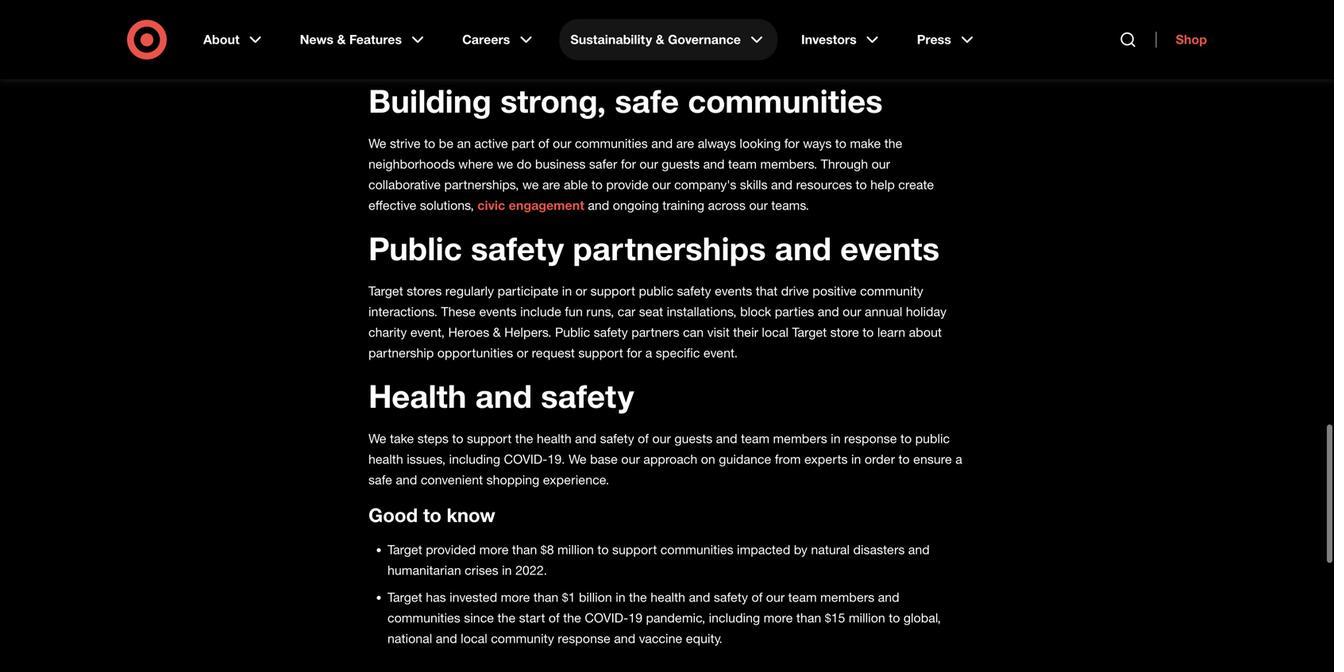 Task type: vqa. For each thing, say whether or not it's contained in the screenshot.
the leftmost APRIL
no



Task type: describe. For each thing, give the bounding box(es) containing it.
and up drive
[[775, 229, 832, 268]]

we for we take steps to support the health and safety of our guests and team members in response to public health issues, including covid-19. we base our approach on guidance from experts in order to ensure a safe and convenient shopping experience.
[[369, 431, 387, 447]]

and inside target provided more than $8 million to support communities impacted by natural disasters and humanitarian crises in 2022.
[[909, 543, 930, 558]]

our down helps
[[894, 29, 913, 45]]

start
[[519, 611, 545, 626]]

that inside the target stores regularly participate in or support public safety events that drive positive community interactions. these events include fun runs, car seat installations, block parties and our annual holiday charity event, heroes & helpers. public safety partners can visit their local target store to learn about partnership opportunities or request support for a specific event.
[[756, 284, 778, 299]]

partnership
[[369, 346, 434, 361]]

humanitarian
[[388, 563, 461, 579]]

by
[[794, 543, 808, 558]]

seat
[[639, 304, 663, 320]]

and up base
[[575, 431, 597, 447]]

of inside the we strive to be an active part of our communities and are always looking for ways to make the neighborhoods where we do business safer for our guests and team members. through our collaborative partnerships, we are able to provide our company's skills and resources to help create effective solutions,
[[539, 136, 550, 151]]

us
[[945, 9, 959, 24]]

about link
[[192, 19, 276, 60]]

and down "your"
[[807, 29, 829, 45]]

stores
[[407, 284, 442, 299]]

event,
[[411, 325, 445, 340]]

2 vertical spatial than
[[797, 611, 822, 626]]

our down not
[[398, 29, 417, 45]]

natural
[[811, 543, 850, 558]]

target down parties in the top right of the page
[[792, 325, 827, 340]]

target for target has invested more than $1 billion in the health and safety of our team members and communities since the start of the covid-19 pandemic, including more than $15 million to global, national and local community response and vaccine equity.
[[388, 590, 422, 606]]

heroes
[[448, 325, 490, 340]]

and down issues,
[[396, 473, 417, 488]]

provided
[[426, 543, 476, 558]]

effective
[[369, 198, 417, 213]]

our inside target has invested more than $1 billion in the health and safety of our team members and communities since the start of the covid-19 pandemic, including more than $15 million to global, national and local community response and vaccine equity.
[[766, 590, 785, 606]]

governance
[[668, 32, 741, 47]]

steps
[[418, 431, 449, 447]]

take
[[390, 431, 414, 447]]

across
[[708, 198, 746, 213]]

event.
[[704, 346, 738, 361]]

and down features at the top left
[[369, 50, 390, 65]]

to inside target provided more than $8 million to support communities impacted by natural disasters and humanitarian crises in 2022.
[[598, 543, 609, 558]]

carry
[[677, 0, 706, 4]]

building
[[369, 81, 492, 120]]

our up approach on the bottom of the page
[[653, 431, 671, 447]]

vaccine
[[639, 632, 683, 647]]

not
[[410, 9, 429, 24]]

guests down helps
[[917, 29, 955, 45]]

features
[[349, 32, 402, 47]]

able
[[564, 177, 588, 193]]

& for governance
[[656, 32, 665, 47]]

than inside target provided more than $8 million to support communities impacted by natural disasters and humanitarian crises in 2022.
[[512, 543, 537, 558]]

and left always in the right of the page
[[652, 136, 673, 151]]

response inside we take steps to support the health and safety of our guests and team members in response to public health issues, including covid-19. we base our approach on guidance from experts in order to ensure a safe and convenient shopping experience.
[[845, 431, 897, 447]]

fulfill
[[369, 29, 394, 45]]

through
[[821, 156, 868, 172]]

2 vertical spatial we
[[569, 452, 587, 467]]

that's
[[746, 29, 776, 45]]

good
[[369, 504, 418, 527]]

ways
[[803, 136, 832, 151]]

we take steps to support the health and safety of our guests and team members in response to public health issues, including covid-19. we base our approach on guidance from experts in order to ensure a safe and convenient shopping experience.
[[369, 431, 963, 488]]

in left the order
[[852, 452, 862, 467]]

annual
[[865, 304, 903, 320]]

and up "pandemic,"
[[689, 590, 711, 606]]

target for target stores regularly participate in or support public safety events that drive positive community interactions. these events include fun runs, car seat installations, block parties and our annual holiday charity event, heroes & helpers. public safety partners can visit their local target store to learn about partnership opportunities or request support for a specific event.
[[369, 284, 403, 299]]

guests inside we take steps to support the health and safety of our guests and team members in response to public health issues, including covid-19. we base our approach on guidance from experts in order to ensure a safe and convenient shopping experience.
[[675, 431, 713, 447]]

charity
[[369, 325, 407, 340]]

active
[[475, 136, 508, 151]]

support inside target provided more than $8 million to support communities impacted by natural disasters and humanitarian crises in 2022.
[[613, 543, 657, 558]]

19.
[[548, 452, 565, 467]]

we up not
[[404, 0, 420, 4]]

careers
[[462, 32, 510, 47]]

an inside the we strive to be an active part of our communities and are always looking for ways to make the neighborhoods where we do business safer for our guests and team members. through our collaborative partnerships, we are able to provide our company's skills and resources to help create effective solutions,
[[457, 136, 471, 151]]

1 vertical spatial or
[[517, 346, 528, 361]]

teams.
[[772, 198, 810, 213]]

safer
[[589, 156, 618, 172]]

skills
[[740, 177, 768, 193]]

a inside we take steps to support the health and safety of our guests and team members in response to public health issues, including covid-19. we base our approach on guidance from experts in order to ensure a safe and convenient shopping experience.
[[956, 452, 963, 467]]

while
[[369, 0, 400, 4]]

including inside we take steps to support the health and safety of our guests and team members in response to public health issues, including covid-19. we base our approach on guidance from experts in order to ensure a safe and convenient shopping experience.
[[449, 452, 501, 467]]

friendly
[[644, 29, 686, 45]]

ongoing
[[613, 198, 659, 213]]

team inside we take steps to support the health and safety of our guests and team members in response to public health issues, including covid-19. we base our approach on guidance from experts in order to ensure a safe and convenient shopping experience.
[[741, 431, 770, 447]]

0 vertical spatial health
[[537, 431, 572, 447]]

safe inside we take steps to support the health and safety of our guests and team members in response to public health issues, including covid-19. we base our approach on guidance from experts in order to ensure a safe and convenient shopping experience.
[[369, 473, 392, 488]]

store
[[831, 325, 859, 340]]

make
[[850, 136, 881, 151]]

communities up the looking
[[688, 81, 883, 120]]

good to know
[[369, 504, 496, 527]]

and up 'teams.'
[[771, 177, 793, 193]]

and down always in the right of the page
[[704, 156, 725, 172]]

0 horizontal spatial public
[[369, 229, 462, 268]]

we left 'do'
[[497, 156, 513, 172]]

investors
[[802, 32, 857, 47]]

building strong, safe communities
[[369, 81, 883, 120]]

civic engagement link
[[478, 198, 585, 213]]

& for features
[[337, 32, 346, 47]]

target stores regularly participate in or support public safety events that drive positive community interactions. these events include fun runs, car seat installations, block parties and our annual holiday charity event, heroes & helpers. public safety partners can visit their local target store to learn about partnership opportunities or request support for a specific event.
[[369, 284, 947, 361]]

billion
[[579, 590, 612, 606]]

for left ways
[[785, 136, 800, 151]]

communities inside target has invested more than $1 billion in the health and safety of our team members and communities since the start of the covid-19 pandemic, including more than $15 million to global, national and local community response and vaccine equity.
[[388, 611, 461, 626]]

for up 'provide'
[[621, 156, 636, 172]]

we up the permitted.
[[760, 0, 776, 4]]

million inside target provided more than $8 million to support communities impacted by natural disasters and humanitarian crises in 2022.
[[558, 543, 594, 558]]

community inside target has invested more than $1 billion in the health and safety of our team members and communities since the start of the covid-19 pandemic, including more than $15 million to global, national and local community response and vaccine equity.
[[491, 632, 554, 647]]

1 vertical spatial safe
[[615, 81, 679, 120]]

while we continue to follow local laws regarding open carry policies, we also respectfully request that guests not bring firearms to target, even in communities where it's permitted. your cooperation helps us fulfill our goal to create an atmosphere of family-friendly shopping that's safe and inviting for our guests and team members.
[[369, 0, 959, 65]]

crises
[[465, 563, 499, 579]]

part
[[512, 136, 535, 151]]

create inside the we strive to be an active part of our communities and are always looking for ways to make the neighborhoods where we do business safer for our guests and team members. through our collaborative partnerships, we are able to provide our company's skills and resources to help create effective solutions,
[[899, 177, 934, 193]]

global,
[[904, 611, 941, 626]]

help
[[871, 177, 895, 193]]

regarding
[[587, 0, 641, 4]]

communities inside the we strive to be an active part of our communities and are always looking for ways to make the neighborhoods where we do business safer for our guests and team members. through our collaborative partnerships, we are able to provide our company's skills and resources to help create effective solutions,
[[575, 136, 648, 151]]

guests down while
[[369, 9, 407, 24]]

2 vertical spatial more
[[764, 611, 793, 626]]

ensure
[[914, 452, 952, 467]]

public inside the target stores regularly participate in or support public safety events that drive positive community interactions. these events include fun runs, car seat installations, block parties and our annual holiday charity event, heroes & helpers. public safety partners can visit their local target store to learn about partnership opportunities or request support for a specific event.
[[639, 284, 674, 299]]

1 vertical spatial events
[[715, 284, 753, 299]]

laws
[[558, 0, 583, 4]]

health
[[369, 377, 467, 416]]

shop
[[1176, 32, 1208, 47]]

press link
[[906, 19, 988, 60]]

our right base
[[622, 452, 640, 467]]

our up 'provide'
[[640, 156, 658, 172]]

the up 19
[[629, 590, 647, 606]]

firearms
[[465, 9, 511, 24]]

target has invested more than $1 billion in the health and safety of our team members and communities since the start of the covid-19 pandemic, including more than $15 million to global, national and local community response and vaccine equity.
[[388, 590, 941, 647]]

of inside while we continue to follow local laws regarding open carry policies, we also respectfully request that guests not bring firearms to target, even in communities where it's permitted. your cooperation helps us fulfill our goal to create an atmosphere of family-friendly shopping that's safe and inviting for our guests and team members.
[[591, 29, 602, 45]]

target,
[[529, 9, 567, 24]]

issues,
[[407, 452, 446, 467]]

always
[[698, 136, 736, 151]]

communities inside while we continue to follow local laws regarding open carry policies, we also respectfully request that guests not bring firearms to target, even in communities where it's permitted. your cooperation helps us fulfill our goal to create an atmosphere of family-friendly shopping that's safe and inviting for our guests and team members.
[[615, 9, 688, 24]]

follow
[[491, 0, 524, 4]]

provide
[[606, 177, 649, 193]]

team inside target has invested more than $1 billion in the health and safety of our team members and communities since the start of the covid-19 pandemic, including more than $15 million to global, national and local community response and vaccine equity.
[[789, 590, 817, 606]]

national
[[388, 632, 432, 647]]

positive
[[813, 284, 857, 299]]

the down $1
[[563, 611, 581, 626]]

and right "national" on the left of the page
[[436, 632, 457, 647]]

know
[[447, 504, 496, 527]]

and inside the target stores regularly participate in or support public safety events that drive positive community interactions. these events include fun runs, car seat installations, block parties and our annual holiday charity event, heroes & helpers. public safety partners can visit their local target store to learn about partnership opportunities or request support for a specific event.
[[818, 304, 840, 320]]

support inside we take steps to support the health and safety of our guests and team members in response to public health issues, including covid-19. we base our approach on guidance from experts in order to ensure a safe and convenient shopping experience.
[[467, 431, 512, 447]]

0 horizontal spatial health
[[369, 452, 403, 467]]

to inside the target stores regularly participate in or support public safety events that drive positive community interactions. these events include fun runs, car seat installations, block parties and our annual holiday charity event, heroes & helpers. public safety partners can visit their local target store to learn about partnership opportunities or request support for a specific event.
[[863, 325, 874, 340]]

team inside while we continue to follow local laws regarding open carry policies, we also respectfully request that guests not bring firearms to target, even in communities where it's permitted. your cooperation helps us fulfill our goal to create an atmosphere of family-friendly shopping that's safe and inviting for our guests and team members.
[[394, 50, 422, 65]]

goal
[[420, 29, 444, 45]]

shopping inside we take steps to support the health and safety of our guests and team members in response to public health issues, including covid-19. we base our approach on guidance from experts in order to ensure a safe and convenient shopping experience.
[[487, 473, 540, 488]]

news & features link
[[289, 19, 439, 60]]

can
[[683, 325, 704, 340]]

company's
[[675, 177, 737, 193]]

the inside we take steps to support the health and safety of our guests and team members in response to public health issues, including covid-19. we base our approach on guidance from experts in order to ensure a safe and convenient shopping experience.
[[515, 431, 534, 447]]

policies,
[[710, 0, 756, 4]]

also
[[780, 0, 803, 4]]

fun
[[565, 304, 583, 320]]

cooperation
[[839, 9, 907, 24]]

local inside target has invested more than $1 billion in the health and safety of our team members and communities since the start of the covid-19 pandemic, including more than $15 million to global, national and local community response and vaccine equity.
[[461, 632, 488, 647]]



Task type: locate. For each thing, give the bounding box(es) containing it.
1 vertical spatial million
[[849, 611, 886, 626]]

partnerships
[[573, 229, 766, 268]]

shopping down it's in the right of the page
[[689, 29, 742, 45]]

0 horizontal spatial a
[[646, 346, 653, 361]]

engagement
[[509, 198, 585, 213]]

solutions,
[[420, 198, 474, 213]]

target for target provided more than $8 million to support communities impacted by natural disasters and humanitarian crises in 2022.
[[388, 543, 422, 558]]

request
[[876, 0, 919, 4], [532, 346, 575, 361]]

& inside the target stores regularly participate in or support public safety events that drive positive community interactions. these events include fun runs, car seat installations, block parties and our annual holiday charity event, heroes & helpers. public safety partners can visit their local target store to learn about partnership opportunities or request support for a specific event.
[[493, 325, 501, 340]]

public safety partnerships and events
[[369, 229, 958, 268]]

our up "business"
[[553, 136, 572, 151]]

convenient
[[421, 473, 483, 488]]

our inside the target stores regularly participate in or support public safety events that drive positive community interactions. these events include fun runs, car seat installations, block parties and our annual holiday charity event, heroes & helpers. public safety partners can visit their local target store to learn about partnership opportunities or request support for a specific event.
[[843, 304, 862, 320]]

0 horizontal spatial &
[[337, 32, 346, 47]]

1 vertical spatial response
[[558, 632, 611, 647]]

guests inside the we strive to be an active part of our communities and are always looking for ways to make the neighborhoods where we do business safer for our guests and team members. through our collaborative partnerships, we are able to provide our company's skills and resources to help create effective solutions,
[[662, 156, 700, 172]]

0 vertical spatial million
[[558, 543, 594, 558]]

1 vertical spatial covid-
[[585, 611, 629, 626]]

a down partners
[[646, 346, 653, 361]]

million right $8 at the bottom left of the page
[[558, 543, 594, 558]]

opportunities
[[438, 346, 513, 361]]

$8
[[541, 543, 554, 558]]

team inside the we strive to be an active part of our communities and are always looking for ways to make the neighborhoods where we do business safer for our guests and team members. through our collaborative partnerships, we are able to provide our company's skills and resources to help create effective solutions,
[[729, 156, 757, 172]]

0 horizontal spatial community
[[491, 632, 554, 647]]

in inside the target stores regularly participate in or support public safety events that drive positive community interactions. these events include fun runs, car seat installations, block parties and our annual holiday charity event, heroes & helpers. public safety partners can visit their local target store to learn about partnership opportunities or request support for a specific event.
[[562, 284, 572, 299]]

our down "skills"
[[750, 198, 768, 213]]

and down positive
[[818, 304, 840, 320]]

create right help
[[899, 177, 934, 193]]

atmosphere
[[519, 29, 587, 45]]

safe inside while we continue to follow local laws regarding open carry policies, we also respectfully request that guests not bring firearms to target, even in communities where it's permitted. your cooperation helps us fulfill our goal to create an atmosphere of family-friendly shopping that's safe and inviting for our guests and team members.
[[780, 29, 804, 45]]

1 horizontal spatial local
[[528, 0, 554, 4]]

target up interactions.
[[369, 284, 403, 299]]

1 vertical spatial public
[[916, 431, 950, 447]]

$1
[[562, 590, 576, 606]]

in inside while we continue to follow local laws regarding open carry policies, we also respectfully request that guests not bring firearms to target, even in communities where it's permitted. your cooperation helps us fulfill our goal to create an atmosphere of family-friendly shopping that's safe and inviting for our guests and team members.
[[601, 9, 611, 24]]

0 vertical spatial create
[[463, 29, 498, 45]]

response inside target has invested more than $1 billion in the health and safety of our team members and communities since the start of the covid-19 pandemic, including more than $15 million to global, national and local community response and vaccine equity.
[[558, 632, 611, 647]]

in inside target provided more than $8 million to support communities impacted by natural disasters and humanitarian crises in 2022.
[[502, 563, 512, 579]]

community up annual at right top
[[861, 284, 924, 299]]

experts
[[805, 452, 848, 467]]

1 horizontal spatial response
[[845, 431, 897, 447]]

our up civic engagement and ongoing training across our teams.
[[652, 177, 671, 193]]

collaborative
[[369, 177, 441, 193]]

0 vertical spatial than
[[512, 543, 537, 558]]

& right heroes
[[493, 325, 501, 340]]

0 horizontal spatial including
[[449, 452, 501, 467]]

a inside the target stores regularly participate in or support public safety events that drive positive community interactions. these events include fun runs, car seat installations, block parties and our annual holiday charity event, heroes & helpers. public safety partners can visit their local target store to learn about partnership opportunities or request support for a specific event.
[[646, 346, 653, 361]]

0 horizontal spatial or
[[517, 346, 528, 361]]

these
[[441, 304, 476, 320]]

& right news
[[337, 32, 346, 47]]

0 horizontal spatial that
[[756, 284, 778, 299]]

covid- inside target has invested more than $1 billion in the health and safety of our team members and communities since the start of the covid-19 pandemic, including more than $15 million to global, national and local community response and vaccine equity.
[[585, 611, 629, 626]]

including inside target has invested more than $1 billion in the health and safety of our team members and communities since the start of the covid-19 pandemic, including more than $15 million to global, national and local community response and vaccine equity.
[[709, 611, 760, 626]]

million
[[558, 543, 594, 558], [849, 611, 886, 626]]

bring
[[432, 9, 461, 24]]

public up ensure
[[916, 431, 950, 447]]

continue
[[424, 0, 473, 4]]

the down health and safety
[[515, 431, 534, 447]]

communities
[[615, 9, 688, 24], [688, 81, 883, 120], [575, 136, 648, 151], [661, 543, 734, 558], [388, 611, 461, 626]]

1 vertical spatial create
[[899, 177, 934, 193]]

safety inside target has invested more than $1 billion in the health and safety of our team members and communities since the start of the covid-19 pandemic, including more than $15 million to global, national and local community response and vaccine equity.
[[714, 590, 748, 606]]

on
[[701, 452, 716, 467]]

impacted
[[737, 543, 791, 558]]

strive
[[390, 136, 421, 151]]

target up humanitarian
[[388, 543, 422, 558]]

0 horizontal spatial members.
[[426, 50, 483, 65]]

1 horizontal spatial million
[[849, 611, 886, 626]]

our up help
[[872, 156, 891, 172]]

0 vertical spatial or
[[576, 284, 587, 299]]

safe up "good"
[[369, 473, 392, 488]]

1 horizontal spatial including
[[709, 611, 760, 626]]

0 vertical spatial public
[[639, 284, 674, 299]]

health inside target has invested more than $1 billion in the health and safety of our team members and communities since the start of the covid-19 pandemic, including more than $15 million to global, national and local community response and vaccine equity.
[[651, 590, 686, 606]]

1 vertical spatial are
[[543, 177, 561, 193]]

partners
[[632, 325, 680, 340]]

1 horizontal spatial a
[[956, 452, 963, 467]]

target inside target provided more than $8 million to support communities impacted by natural disasters and humanitarian crises in 2022.
[[388, 543, 422, 558]]

members. down goal
[[426, 50, 483, 65]]

where inside the we strive to be an active part of our communities and are always looking for ways to make the neighborhoods where we do business safer for our guests and team members. through our collaborative partnerships, we are able to provide our company's skills and resources to help create effective solutions,
[[459, 156, 494, 172]]

covid- up experience.
[[504, 452, 548, 467]]

team down 'by' on the right of the page
[[789, 590, 817, 606]]

our up store
[[843, 304, 862, 320]]

1 vertical spatial request
[[532, 346, 575, 361]]

2 vertical spatial local
[[461, 632, 488, 647]]

and down able
[[588, 198, 610, 213]]

million inside target has invested more than $1 billion in the health and safety of our team members and communities since the start of the covid-19 pandemic, including more than $15 million to global, national and local community response and vaccine equity.
[[849, 611, 886, 626]]

we strive to be an active part of our communities and are always looking for ways to make the neighborhoods where we do business safer for our guests and team members. through our collaborative partnerships, we are able to provide our company's skills and resources to help create effective solutions,
[[369, 136, 934, 213]]

0 horizontal spatial request
[[532, 346, 575, 361]]

0 vertical spatial shopping
[[689, 29, 742, 45]]

local inside while we continue to follow local laws regarding open carry policies, we also respectfully request that guests not bring firearms to target, even in communities where it's permitted. your cooperation helps us fulfill our goal to create an atmosphere of family-friendly shopping that's safe and inviting for our guests and team members.
[[528, 0, 554, 4]]

0 vertical spatial an
[[502, 29, 516, 45]]

request inside the target stores regularly participate in or support public safety events that drive positive community interactions. these events include fun runs, car seat installations, block parties and our annual holiday charity event, heroes & helpers. public safety partners can visit their local target store to learn about partnership opportunities or request support for a specific event.
[[532, 346, 575, 361]]

an
[[502, 29, 516, 45], [457, 136, 471, 151]]

inviting
[[832, 29, 872, 45]]

public inside the target stores regularly participate in or support public safety events that drive positive community interactions. these events include fun runs, car seat installations, block parties and our annual holiday charity event, heroes & helpers. public safety partners can visit their local target store to learn about partnership opportunities or request support for a specific event.
[[555, 325, 590, 340]]

specific
[[656, 346, 700, 361]]

1 vertical spatial than
[[534, 590, 559, 606]]

2 horizontal spatial local
[[762, 325, 789, 340]]

business
[[535, 156, 586, 172]]

and down opportunities
[[476, 377, 532, 416]]

2 vertical spatial health
[[651, 590, 686, 606]]

shopping inside while we continue to follow local laws regarding open carry policies, we also respectfully request that guests not bring firearms to target, even in communities where it's permitted. your cooperation helps us fulfill our goal to create an atmosphere of family-friendly shopping that's safe and inviting for our guests and team members.
[[689, 29, 742, 45]]

safe down the permitted.
[[780, 29, 804, 45]]

2 horizontal spatial events
[[841, 229, 940, 268]]

0 horizontal spatial public
[[639, 284, 674, 299]]

1 horizontal spatial health
[[537, 431, 572, 447]]

approach
[[644, 452, 698, 467]]

guests up on
[[675, 431, 713, 447]]

the inside the we strive to be an active part of our communities and are always looking for ways to make the neighborhoods where we do business safer for our guests and team members. through our collaborative partnerships, we are able to provide our company's skills and resources to help create effective solutions,
[[885, 136, 903, 151]]

of right part
[[539, 136, 550, 151]]

2 vertical spatial events
[[479, 304, 517, 320]]

an down firearms
[[502, 29, 516, 45]]

of right start
[[549, 611, 560, 626]]

drive
[[782, 284, 809, 299]]

1 horizontal spatial or
[[576, 284, 587, 299]]

of
[[591, 29, 602, 45], [539, 136, 550, 151], [638, 431, 649, 447], [752, 590, 763, 606], [549, 611, 560, 626]]

1 horizontal spatial request
[[876, 0, 919, 4]]

has
[[426, 590, 446, 606]]

where inside while we continue to follow local laws regarding open carry policies, we also respectfully request that guests not bring firearms to target, even in communities where it's permitted. your cooperation helps us fulfill our goal to create an atmosphere of family-friendly shopping that's safe and inviting for our guests and team members.
[[691, 9, 726, 24]]

invested
[[450, 590, 497, 606]]

where
[[691, 9, 726, 24], [459, 156, 494, 172]]

for inside the target stores regularly participate in or support public safety events that drive positive community interactions. these events include fun runs, car seat installations, block parties and our annual holiday charity event, heroes & helpers. public safety partners can visit their local target store to learn about partnership opportunities or request support for a specific event.
[[627, 346, 642, 361]]

sustainability
[[571, 32, 652, 47]]

safety inside we take steps to support the health and safety of our guests and team members in response to public health issues, including covid-19. we base our approach on guidance from experts in order to ensure a safe and convenient shopping experience.
[[600, 431, 635, 447]]

helpers.
[[505, 325, 552, 340]]

0 vertical spatial where
[[691, 9, 726, 24]]

civic engagement and ongoing training across our teams.
[[478, 198, 813, 213]]

covid- down the billion at left
[[585, 611, 629, 626]]

1 horizontal spatial create
[[899, 177, 934, 193]]

in right the billion at left
[[616, 590, 626, 606]]

members inside we take steps to support the health and safety of our guests and team members in response to public health issues, including covid-19. we base our approach on guidance from experts in order to ensure a safe and convenient shopping experience.
[[773, 431, 828, 447]]

their
[[733, 325, 759, 340]]

0 vertical spatial events
[[841, 229, 940, 268]]

1 vertical spatial shopping
[[487, 473, 540, 488]]

team up guidance
[[741, 431, 770, 447]]

1 horizontal spatial an
[[502, 29, 516, 45]]

the right make
[[885, 136, 903, 151]]

regularly
[[446, 284, 494, 299]]

to inside target has invested more than $1 billion in the health and safety of our team members and communities since the start of the covid-19 pandemic, including more than $15 million to global, national and local community response and vaccine equity.
[[889, 611, 900, 626]]

0 vertical spatial community
[[861, 284, 924, 299]]

are up engagement
[[543, 177, 561, 193]]

1 horizontal spatial members.
[[761, 156, 818, 172]]

community down start
[[491, 632, 554, 647]]

request down helpers.
[[532, 346, 575, 361]]

1 horizontal spatial events
[[715, 284, 753, 299]]

0 horizontal spatial are
[[543, 177, 561, 193]]

members up from
[[773, 431, 828, 447]]

0 horizontal spatial shopping
[[487, 473, 540, 488]]

1 horizontal spatial covid-
[[585, 611, 629, 626]]

0 vertical spatial including
[[449, 452, 501, 467]]

$15
[[825, 611, 846, 626]]

public
[[369, 229, 462, 268], [555, 325, 590, 340]]

block
[[741, 304, 772, 320]]

shop link
[[1156, 32, 1208, 48]]

1 vertical spatial including
[[709, 611, 760, 626]]

pandemic,
[[646, 611, 706, 626]]

1 vertical spatial community
[[491, 632, 554, 647]]

guests
[[369, 9, 407, 24], [917, 29, 955, 45], [662, 156, 700, 172], [675, 431, 713, 447]]

about
[[909, 325, 942, 340]]

more inside target provided more than $8 million to support communities impacted by natural disasters and humanitarian crises in 2022.
[[480, 543, 509, 558]]

that inside while we continue to follow local laws regarding open carry policies, we also respectfully request that guests not bring firearms to target, even in communities where it's permitted. your cooperation helps us fulfill our goal to create an atmosphere of family-friendly shopping that's safe and inviting for our guests and team members.
[[923, 0, 945, 4]]

participate
[[498, 284, 559, 299]]

in
[[601, 9, 611, 24], [562, 284, 572, 299], [831, 431, 841, 447], [852, 452, 862, 467], [502, 563, 512, 579], [616, 590, 626, 606]]

0 vertical spatial request
[[876, 0, 919, 4]]

0 horizontal spatial where
[[459, 156, 494, 172]]

for down partners
[[627, 346, 642, 361]]

support up 19
[[613, 543, 657, 558]]

a
[[646, 346, 653, 361], [956, 452, 963, 467]]

public
[[639, 284, 674, 299], [916, 431, 950, 447]]

create
[[463, 29, 498, 45], [899, 177, 934, 193]]

more left $15
[[764, 611, 793, 626]]

0 vertical spatial more
[[480, 543, 509, 558]]

1 vertical spatial members.
[[761, 156, 818, 172]]

strong,
[[501, 81, 606, 120]]

1 horizontal spatial that
[[923, 0, 945, 4]]

community inside the target stores regularly participate in or support public safety events that drive positive community interactions. these events include fun runs, car seat installations, block parties and our annual holiday charity event, heroes & helpers. public safety partners can visit their local target store to learn about partnership opportunities or request support for a specific event.
[[861, 284, 924, 299]]

more up crises
[[480, 543, 509, 558]]

local up target,
[[528, 0, 554, 4]]

support down runs,
[[579, 346, 623, 361]]

for inside while we continue to follow local laws regarding open carry policies, we also respectfully request that guests not bring firearms to target, even in communities where it's permitted. your cooperation helps us fulfill our goal to create an atmosphere of family-friendly shopping that's safe and inviting for our guests and team members.
[[876, 29, 891, 45]]

response up the order
[[845, 431, 897, 447]]

installations,
[[667, 304, 737, 320]]

of inside we take steps to support the health and safety of our guests and team members in response to public health issues, including covid-19. we base our approach on guidance from experts in order to ensure a safe and convenient shopping experience.
[[638, 431, 649, 447]]

we for we strive to be an active part of our communities and are always looking for ways to make the neighborhoods where we do business safer for our guests and team members. through our collaborative partnerships, we are able to provide our company's skills and resources to help create effective solutions,
[[369, 136, 387, 151]]

0 horizontal spatial local
[[461, 632, 488, 647]]

0 vertical spatial safe
[[780, 29, 804, 45]]

local inside the target stores regularly participate in or support public safety events that drive positive community interactions. these events include fun runs, car seat installations, block parties and our annual holiday charity event, heroes & helpers. public safety partners can visit their local target store to learn about partnership opportunities or request support for a specific event.
[[762, 325, 789, 340]]

and down 19
[[614, 632, 636, 647]]

1 horizontal spatial where
[[691, 9, 726, 24]]

than left $1
[[534, 590, 559, 606]]

we left take
[[369, 431, 387, 447]]

team
[[394, 50, 422, 65], [729, 156, 757, 172], [741, 431, 770, 447], [789, 590, 817, 606]]

members. inside the we strive to be an active part of our communities and are always looking for ways to make the neighborhoods where we do business safer for our guests and team members. through our collaborative partnerships, we are able to provide our company's skills and resources to help create effective solutions,
[[761, 156, 818, 172]]

guidance
[[719, 452, 772, 467]]

1 horizontal spatial are
[[677, 136, 695, 151]]

support
[[591, 284, 636, 299], [579, 346, 623, 361], [467, 431, 512, 447], [613, 543, 657, 558]]

request inside while we continue to follow local laws regarding open carry policies, we also respectfully request that guests not bring firearms to target, even in communities where it's permitted. your cooperation helps us fulfill our goal to create an atmosphere of family-friendly shopping that's safe and inviting for our guests and team members.
[[876, 0, 919, 4]]

0 vertical spatial are
[[677, 136, 695, 151]]

runs,
[[587, 304, 614, 320]]

respectfully
[[807, 0, 873, 4]]

2 vertical spatial safe
[[369, 473, 392, 488]]

1 vertical spatial public
[[555, 325, 590, 340]]

your
[[810, 9, 836, 24]]

safety
[[471, 229, 564, 268], [677, 284, 712, 299], [594, 325, 628, 340], [541, 377, 634, 416], [600, 431, 635, 447], [714, 590, 748, 606]]

response
[[845, 431, 897, 447], [558, 632, 611, 647]]

health up "pandemic,"
[[651, 590, 686, 606]]

0 horizontal spatial covid-
[[504, 452, 548, 467]]

order
[[865, 452, 895, 467]]

1 vertical spatial an
[[457, 136, 471, 151]]

team up "skills"
[[729, 156, 757, 172]]

in up fun
[[562, 284, 572, 299]]

equity.
[[686, 632, 723, 647]]

than
[[512, 543, 537, 558], [534, 590, 559, 606], [797, 611, 822, 626]]

1 vertical spatial we
[[369, 431, 387, 447]]

target
[[369, 284, 403, 299], [792, 325, 827, 340], [388, 543, 422, 558], [388, 590, 422, 606]]

than up 2022.
[[512, 543, 537, 558]]

sustainability & governance
[[571, 32, 741, 47]]

communities left impacted
[[661, 543, 734, 558]]

0 vertical spatial covid-
[[504, 452, 548, 467]]

we inside the we strive to be an active part of our communities and are always looking for ways to make the neighborhoods where we do business safer for our guests and team members. through our collaborative partnerships, we are able to provide our company's skills and resources to help create effective solutions,
[[369, 136, 387, 151]]

support up runs,
[[591, 284, 636, 299]]

about
[[203, 32, 240, 47]]

that up block
[[756, 284, 778, 299]]

0 vertical spatial local
[[528, 0, 554, 4]]

in inside target has invested more than $1 billion in the health and safety of our team members and communities since the start of the covid-19 pandemic, including more than $15 million to global, national and local community response and vaccine equity.
[[616, 590, 626, 606]]

members. inside while we continue to follow local laws regarding open carry policies, we also respectfully request that guests not bring firearms to target, even in communities where it's permitted. your cooperation helps us fulfill our goal to create an atmosphere of family-friendly shopping that's safe and inviting for our guests and team members.
[[426, 50, 483, 65]]

of down impacted
[[752, 590, 763, 606]]

including up equity.
[[709, 611, 760, 626]]

communities down open
[[615, 9, 688, 24]]

1 horizontal spatial community
[[861, 284, 924, 299]]

visit
[[708, 325, 730, 340]]

0 horizontal spatial create
[[463, 29, 498, 45]]

even
[[571, 9, 598, 24]]

health and safety
[[369, 377, 634, 416]]

family-
[[606, 29, 644, 45]]

or
[[576, 284, 587, 299], [517, 346, 528, 361]]

target inside target has invested more than $1 billion in the health and safety of our team members and communities since the start of the covid-19 pandemic, including more than $15 million to global, national and local community response and vaccine equity.
[[388, 590, 422, 606]]

1 vertical spatial more
[[501, 590, 530, 606]]

0 vertical spatial members.
[[426, 50, 483, 65]]

0 vertical spatial we
[[369, 136, 387, 151]]

or down helpers.
[[517, 346, 528, 361]]

shopping up know
[[487, 473, 540, 488]]

since
[[464, 611, 494, 626]]

where down "carry" on the top of the page
[[691, 9, 726, 24]]

0 horizontal spatial response
[[558, 632, 611, 647]]

an right be
[[457, 136, 471, 151]]

support down health and safety
[[467, 431, 512, 447]]

and right disasters
[[909, 543, 930, 558]]

our down impacted
[[766, 590, 785, 606]]

we up civic engagement link
[[523, 177, 539, 193]]

0 vertical spatial response
[[845, 431, 897, 447]]

the left start
[[498, 611, 516, 626]]

0 vertical spatial a
[[646, 346, 653, 361]]

in down regarding
[[601, 9, 611, 24]]

2 horizontal spatial safe
[[780, 29, 804, 45]]

careers link
[[451, 19, 547, 60]]

safe down 'sustainability & governance'
[[615, 81, 679, 120]]

0 horizontal spatial events
[[479, 304, 517, 320]]

events up block
[[715, 284, 753, 299]]

2 horizontal spatial &
[[656, 32, 665, 47]]

create inside while we continue to follow local laws regarding open carry policies, we also respectfully request that guests not bring firearms to target, even in communities where it's permitted. your cooperation helps us fulfill our goal to create an atmosphere of family-friendly shopping that's safe and inviting for our guests and team members.
[[463, 29, 498, 45]]

public inside we take steps to support the health and safety of our guests and team members in response to public health issues, including covid-19. we base our approach on guidance from experts in order to ensure a safe and convenient shopping experience.
[[916, 431, 950, 447]]

public up seat
[[639, 284, 674, 299]]

and down disasters
[[878, 590, 900, 606]]

0 vertical spatial public
[[369, 229, 462, 268]]

communities inside target provided more than $8 million to support communities impacted by natural disasters and humanitarian crises in 2022.
[[661, 543, 734, 558]]

and
[[807, 29, 829, 45], [369, 50, 390, 65], [652, 136, 673, 151], [704, 156, 725, 172], [771, 177, 793, 193], [588, 198, 610, 213], [775, 229, 832, 268], [818, 304, 840, 320], [476, 377, 532, 416], [575, 431, 597, 447], [716, 431, 738, 447], [396, 473, 417, 488], [909, 543, 930, 558], [689, 590, 711, 606], [878, 590, 900, 606], [436, 632, 457, 647], [614, 632, 636, 647]]

1 horizontal spatial public
[[916, 431, 950, 447]]

1 horizontal spatial shopping
[[689, 29, 742, 45]]

health down take
[[369, 452, 403, 467]]

0 horizontal spatial an
[[457, 136, 471, 151]]

million right $15
[[849, 611, 886, 626]]

1 horizontal spatial &
[[493, 325, 501, 340]]

0 vertical spatial members
[[773, 431, 828, 447]]

we up experience.
[[569, 452, 587, 467]]

1 vertical spatial health
[[369, 452, 403, 467]]

members. down ways
[[761, 156, 818, 172]]

1 vertical spatial a
[[956, 452, 963, 467]]

communities down the has
[[388, 611, 461, 626]]

and up guidance
[[716, 431, 738, 447]]

an inside while we continue to follow local laws regarding open carry policies, we also respectfully request that guests not bring firearms to target, even in communities where it's permitted. your cooperation helps us fulfill our goal to create an atmosphere of family-friendly shopping that's safe and inviting for our guests and team members.
[[502, 29, 516, 45]]

1 horizontal spatial public
[[555, 325, 590, 340]]

open
[[645, 0, 674, 4]]

team down goal
[[394, 50, 422, 65]]

parties
[[775, 304, 815, 320]]

guests up company's
[[662, 156, 700, 172]]

members inside target has invested more than $1 billion in the health and safety of our team members and communities since the start of the covid-19 pandemic, including more than $15 million to global, national and local community response and vaccine equity.
[[821, 590, 875, 606]]

press
[[917, 32, 952, 47]]

members.
[[426, 50, 483, 65], [761, 156, 818, 172]]

investors link
[[790, 19, 894, 60]]

1 horizontal spatial safe
[[615, 81, 679, 120]]

in up experts
[[831, 431, 841, 447]]

covid- inside we take steps to support the health and safety of our guests and team members in response to public health issues, including covid-19. we base our approach on guidance from experts in order to ensure a safe and convenient shopping experience.
[[504, 452, 548, 467]]

base
[[590, 452, 618, 467]]

1 vertical spatial where
[[459, 156, 494, 172]]

2 horizontal spatial health
[[651, 590, 686, 606]]



